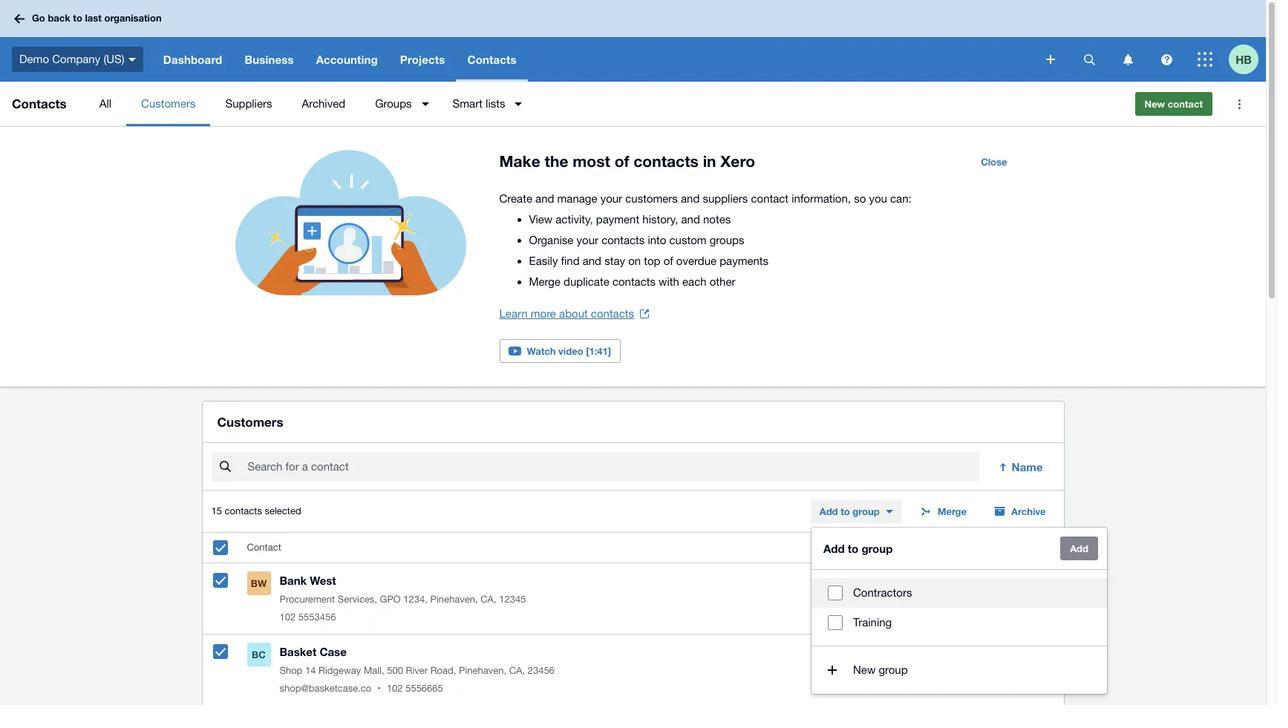 Task type: describe. For each thing, give the bounding box(es) containing it.
procurement
[[280, 594, 335, 605]]

shop
[[280, 665, 302, 677]]

add button
[[1060, 537, 1098, 561]]

view
[[529, 213, 553, 226]]

demo
[[19, 53, 49, 65]]

ca, inside basket case shop 14 ridgeway mall, 500 river road, pinehaven, ca, 23456 shop@basketcase.co • 102 5556665
[[509, 665, 525, 677]]

contacts up customers
[[634, 152, 699, 171]]

group inside new group button
[[879, 664, 908, 677]]

contacts button
[[456, 37, 528, 82]]

pinehaven, inside bank west procurement services, gpo 1234, pinehaven, ca, 12345 102 5553456
[[430, 594, 478, 605]]

activity,
[[556, 213, 593, 226]]

Search for a contact field
[[246, 453, 979, 481]]

1234,
[[403, 594, 428, 605]]

you
[[851, 542, 867, 553]]

merge button
[[911, 500, 976, 524]]

you
[[869, 192, 887, 205]]

overdue
[[676, 255, 717, 267]]

contractors button
[[812, 579, 1107, 608]]

custom
[[669, 234, 707, 247]]

svg image inside demo company (us) popup button
[[128, 58, 136, 61]]

shop@basketcase.co
[[280, 683, 372, 694]]

archive
[[1011, 506, 1046, 518]]

list box containing contractors
[[812, 570, 1107, 647]]

new group
[[853, 664, 908, 677]]

500
[[387, 665, 403, 677]]

groups button
[[360, 82, 438, 126]]

projects
[[400, 53, 445, 66]]

organise your contacts into custom groups
[[529, 234, 744, 247]]

23456
[[528, 665, 555, 677]]

suppliers button
[[210, 82, 287, 126]]

and left suppliers
[[681, 192, 700, 205]]

merge duplicate contacts with each other
[[529, 275, 735, 288]]

name
[[1012, 461, 1043, 474]]

west
[[310, 574, 336, 588]]

1 vertical spatial your
[[577, 234, 598, 247]]

dashboard link
[[152, 37, 233, 82]]

bank west procurement services, gpo 1234, pinehaven, ca, 12345 102 5553456
[[280, 574, 526, 623]]

suppliers
[[225, 97, 272, 110]]

and up custom
[[681, 213, 700, 226]]

payment
[[596, 213, 639, 226]]

close
[[981, 156, 1007, 168]]

easily find and stay on top of overdue payments
[[529, 255, 769, 267]]

0 vertical spatial your
[[600, 192, 622, 205]]

add to group inside popup button
[[820, 506, 880, 518]]

merge for merge
[[938, 506, 967, 518]]

1 horizontal spatial of
[[664, 255, 673, 267]]

learn more about contacts
[[499, 307, 634, 320]]

102 inside bank west procurement services, gpo 1234, pinehaven, ca, 12345 102 5553456
[[280, 612, 296, 623]]

training button
[[812, 608, 1107, 638]]

video
[[558, 345, 583, 357]]

914.55
[[985, 645, 1019, 658]]

5556665
[[406, 683, 443, 694]]

pinehaven, inside basket case shop 14 ridgeway mall, 500 river road, pinehaven, ca, 23456 shop@basketcase.co • 102 5556665
[[459, 665, 506, 677]]

in
[[703, 152, 716, 171]]

training
[[853, 616, 892, 629]]

can:
[[890, 192, 912, 205]]

0 horizontal spatial contacts
[[12, 96, 67, 111]]

demo company (us)
[[19, 53, 125, 65]]

the
[[545, 152, 568, 171]]

contacts down merge duplicate contacts with each other
[[591, 307, 634, 320]]

customers inside the customers button
[[141, 97, 196, 110]]

information,
[[792, 192, 851, 205]]

1 horizontal spatial customers
[[217, 414, 283, 430]]

contacts down on at top
[[613, 275, 656, 288]]

into
[[648, 234, 666, 247]]

accounting button
[[305, 37, 389, 82]]

manage
[[557, 192, 597, 205]]

2 horizontal spatial svg image
[[1123, 54, 1133, 65]]

suppliers
[[703, 192, 748, 205]]

new contact button
[[1135, 92, 1213, 116]]

basket case shop 14 ridgeway mall, 500 river road, pinehaven, ca, 23456 shop@basketcase.co • 102 5556665
[[280, 645, 555, 694]]

view activity, payment history, and notes
[[529, 213, 731, 226]]

case
[[320, 645, 347, 659]]

you owe
[[851, 542, 888, 553]]

create and manage your customers and suppliers contact information, so you can:
[[499, 192, 912, 205]]

history,
[[643, 213, 678, 226]]

make the most of contacts in xero
[[499, 152, 755, 171]]

smart lists button
[[438, 82, 531, 126]]

learn more about contacts link
[[499, 304, 649, 324]]

road,
[[430, 665, 456, 677]]

archived
[[302, 97, 345, 110]]

menu containing all
[[84, 82, 1123, 126]]

add inside add button
[[1070, 543, 1089, 555]]

go
[[32, 12, 45, 24]]

gpo
[[380, 594, 401, 605]]

contact
[[247, 542, 281, 553]]

learn
[[499, 307, 528, 320]]

and up view on the left top of the page
[[535, 192, 554, 205]]

102 inside basket case shop 14 ridgeway mall, 500 river road, pinehaven, ca, 23456 shop@basketcase.co • 102 5556665
[[387, 683, 403, 694]]

business button
[[233, 37, 305, 82]]

more
[[531, 307, 556, 320]]

0 horizontal spatial contact
[[751, 192, 789, 205]]

add to group inside group
[[823, 542, 893, 556]]

contacts right 15 on the left of page
[[225, 506, 262, 517]]

river
[[406, 665, 428, 677]]

services,
[[338, 594, 377, 605]]

lists
[[486, 97, 505, 110]]

hb
[[1236, 52, 1252, 66]]

company
[[52, 53, 100, 65]]

go back to last organisation link
[[9, 5, 171, 32]]

payments
[[720, 255, 769, 267]]



Task type: vqa. For each thing, say whether or not it's contained in the screenshot.
"INTO"
yes



Task type: locate. For each thing, give the bounding box(es) containing it.
add to group up you
[[820, 506, 880, 518]]

0 vertical spatial add to group
[[820, 506, 880, 518]]

to inside add to group popup button
[[841, 506, 850, 518]]

pinehaven, right road,
[[459, 665, 506, 677]]

group inside add to group popup button
[[853, 506, 880, 518]]

dashboard
[[163, 53, 222, 66]]

0 horizontal spatial 102
[[280, 612, 296, 623]]

1 vertical spatial new
[[853, 664, 876, 677]]

merge
[[529, 275, 561, 288], [938, 506, 967, 518]]

contacts down the payment
[[602, 234, 645, 247]]

ca, inside bank west procurement services, gpo 1234, pinehaven, ca, 12345 102 5553456
[[481, 594, 496, 605]]

1 vertical spatial ca,
[[509, 665, 525, 677]]

102 right •
[[387, 683, 403, 694]]

hb button
[[1229, 37, 1266, 82]]

0 vertical spatial ca,
[[481, 594, 496, 605]]

group up you owe
[[853, 506, 880, 518]]

contacts
[[634, 152, 699, 171], [602, 234, 645, 247], [613, 275, 656, 288], [591, 307, 634, 320], [225, 506, 262, 517]]

menu
[[84, 82, 1123, 126]]

14
[[305, 665, 316, 677]]

0 horizontal spatial svg image
[[14, 14, 25, 23]]

business
[[245, 53, 294, 66]]

2 vertical spatial to
[[848, 542, 859, 556]]

bw
[[251, 578, 267, 590]]

0 vertical spatial to
[[73, 12, 82, 24]]

15 contacts selected
[[211, 506, 301, 517]]

pinehaven,
[[430, 594, 478, 605], [459, 665, 506, 677]]

contacts up the lists
[[467, 53, 517, 66]]

add to group down add to group popup button
[[823, 542, 893, 556]]

groups
[[710, 234, 744, 247]]

contacts inside dropdown button
[[467, 53, 517, 66]]

1 horizontal spatial merge
[[938, 506, 967, 518]]

1 vertical spatial to
[[841, 506, 850, 518]]

0 vertical spatial of
[[615, 152, 629, 171]]

close button
[[972, 150, 1016, 174]]

duplicate
[[564, 275, 609, 288]]

1 vertical spatial merge
[[938, 506, 967, 518]]

accounting
[[316, 53, 378, 66]]

and
[[535, 192, 554, 205], [681, 192, 700, 205], [681, 213, 700, 226], [583, 255, 601, 267]]

notes
[[703, 213, 731, 226]]

1 horizontal spatial contact
[[1168, 98, 1203, 110]]

so
[[854, 192, 866, 205]]

0 horizontal spatial ca,
[[481, 594, 496, 605]]

group
[[853, 506, 880, 518], [862, 542, 893, 556], [879, 664, 908, 677]]

0 vertical spatial contact
[[1168, 98, 1203, 110]]

smart lists
[[453, 97, 505, 110]]

watch video [1:41]
[[527, 345, 611, 357]]

projects button
[[389, 37, 456, 82]]

back
[[48, 12, 70, 24]]

new inside new group button
[[853, 664, 876, 677]]

0 vertical spatial customers
[[141, 97, 196, 110]]

to inside go back to last organisation link
[[73, 12, 82, 24]]

archive button
[[985, 500, 1055, 524]]

and up duplicate
[[583, 255, 601, 267]]

all button
[[84, 82, 126, 126]]

on
[[628, 255, 641, 267]]

navigation containing dashboard
[[152, 37, 1036, 82]]

new group button
[[812, 656, 1107, 686]]

merge inside merge button
[[938, 506, 967, 518]]

add inside add to group popup button
[[820, 506, 838, 518]]

navigation
[[152, 37, 1036, 82]]

ca,
[[481, 594, 496, 605], [509, 665, 525, 677]]

1 vertical spatial group
[[862, 542, 893, 556]]

add to group
[[820, 506, 880, 518], [823, 542, 893, 556]]

(us)
[[103, 53, 125, 65]]

svg image
[[14, 14, 25, 23], [1123, 54, 1133, 65], [1046, 55, 1055, 64]]

list box
[[812, 570, 1107, 647]]

ca, left the 23456
[[509, 665, 525, 677]]

smart
[[453, 97, 483, 110]]

top
[[644, 255, 660, 267]]

merge left archive button
[[938, 506, 967, 518]]

actions menu image
[[1224, 89, 1254, 119]]

0 horizontal spatial of
[[615, 152, 629, 171]]

new contact
[[1145, 98, 1203, 110]]

group down training
[[879, 664, 908, 677]]

stay
[[605, 255, 625, 267]]

add to group group
[[812, 528, 1107, 694]]

of right top
[[664, 255, 673, 267]]

new inside new contact button
[[1145, 98, 1165, 110]]

•
[[377, 683, 381, 694]]

0 horizontal spatial your
[[577, 234, 598, 247]]

archived button
[[287, 82, 360, 126]]

group down add to group popup button
[[862, 542, 893, 556]]

contact inside button
[[1168, 98, 1203, 110]]

banner containing hb
[[0, 0, 1266, 82]]

selected
[[265, 506, 301, 517]]

svg image
[[1198, 52, 1213, 67], [1084, 54, 1095, 65], [1161, 54, 1172, 65], [128, 58, 136, 61]]

new for new contact
[[1145, 98, 1165, 110]]

basket
[[280, 645, 316, 659]]

of right "most" on the top of the page
[[615, 152, 629, 171]]

add to group button
[[811, 500, 902, 524]]

contacts down 'demo'
[[12, 96, 67, 111]]

0 horizontal spatial customers
[[141, 97, 196, 110]]

make
[[499, 152, 540, 171]]

your down activity,
[[577, 234, 598, 247]]

1 vertical spatial 102
[[387, 683, 403, 694]]

ridgeway
[[319, 665, 361, 677]]

about
[[559, 307, 588, 320]]

0 vertical spatial 102
[[280, 612, 296, 623]]

0 vertical spatial group
[[853, 506, 880, 518]]

xero
[[721, 152, 755, 171]]

[1:41]
[[586, 345, 611, 357]]

most
[[573, 152, 610, 171]]

1 horizontal spatial ca,
[[509, 665, 525, 677]]

contractors
[[853, 587, 912, 599]]

1 vertical spatial of
[[664, 255, 673, 267]]

merge down easily
[[529, 275, 561, 288]]

customers
[[141, 97, 196, 110], [217, 414, 283, 430]]

102 down procurement
[[280, 612, 296, 623]]

1 vertical spatial contacts
[[12, 96, 67, 111]]

1 vertical spatial add to group
[[823, 542, 893, 556]]

2 vertical spatial group
[[879, 664, 908, 677]]

merge for merge duplicate contacts with each other
[[529, 275, 561, 288]]

0 vertical spatial contacts
[[467, 53, 517, 66]]

contact left the actions menu 'image'
[[1168, 98, 1203, 110]]

bank
[[280, 574, 307, 588]]

1 vertical spatial customers
[[217, 414, 283, 430]]

watch
[[527, 345, 556, 357]]

groups
[[375, 97, 412, 110]]

new
[[1145, 98, 1165, 110], [853, 664, 876, 677]]

of
[[615, 152, 629, 171], [664, 255, 673, 267]]

last
[[85, 12, 102, 24]]

more row options image
[[1045, 576, 1047, 586]]

1 horizontal spatial your
[[600, 192, 622, 205]]

easily
[[529, 255, 558, 267]]

all
[[99, 97, 111, 110]]

1 vertical spatial pinehaven,
[[459, 665, 506, 677]]

demo company (us) button
[[0, 37, 152, 82]]

bc
[[252, 649, 266, 661]]

contact right suppliers
[[751, 192, 789, 205]]

0 vertical spatial pinehaven,
[[430, 594, 478, 605]]

other
[[710, 275, 735, 288]]

0 horizontal spatial merge
[[529, 275, 561, 288]]

customers button
[[126, 82, 210, 126]]

0 horizontal spatial new
[[853, 664, 876, 677]]

1 horizontal spatial 102
[[387, 683, 403, 694]]

0 vertical spatial new
[[1145, 98, 1165, 110]]

15
[[211, 506, 222, 517]]

1 horizontal spatial svg image
[[1046, 55, 1055, 64]]

to
[[73, 12, 82, 24], [841, 506, 850, 518], [848, 542, 859, 556]]

0 vertical spatial merge
[[529, 275, 561, 288]]

with
[[659, 275, 679, 288]]

1 horizontal spatial contacts
[[467, 53, 517, 66]]

add
[[820, 506, 838, 518], [823, 542, 845, 556], [1070, 543, 1089, 555]]

new for new group
[[853, 664, 876, 677]]

contact list table element
[[202, 533, 1064, 705]]

1 horizontal spatial new
[[1145, 98, 1165, 110]]

ca, left 12345 in the left bottom of the page
[[481, 594, 496, 605]]

svg image inside go back to last organisation link
[[14, 14, 25, 23]]

find
[[561, 255, 580, 267]]

pinehaven, right 1234,
[[430, 594, 478, 605]]

banner
[[0, 0, 1266, 82]]

organisation
[[104, 12, 162, 24]]

your up the payment
[[600, 192, 622, 205]]

to inside add to group group
[[848, 542, 859, 556]]

1 vertical spatial contact
[[751, 192, 789, 205]]

organise
[[529, 234, 574, 247]]



